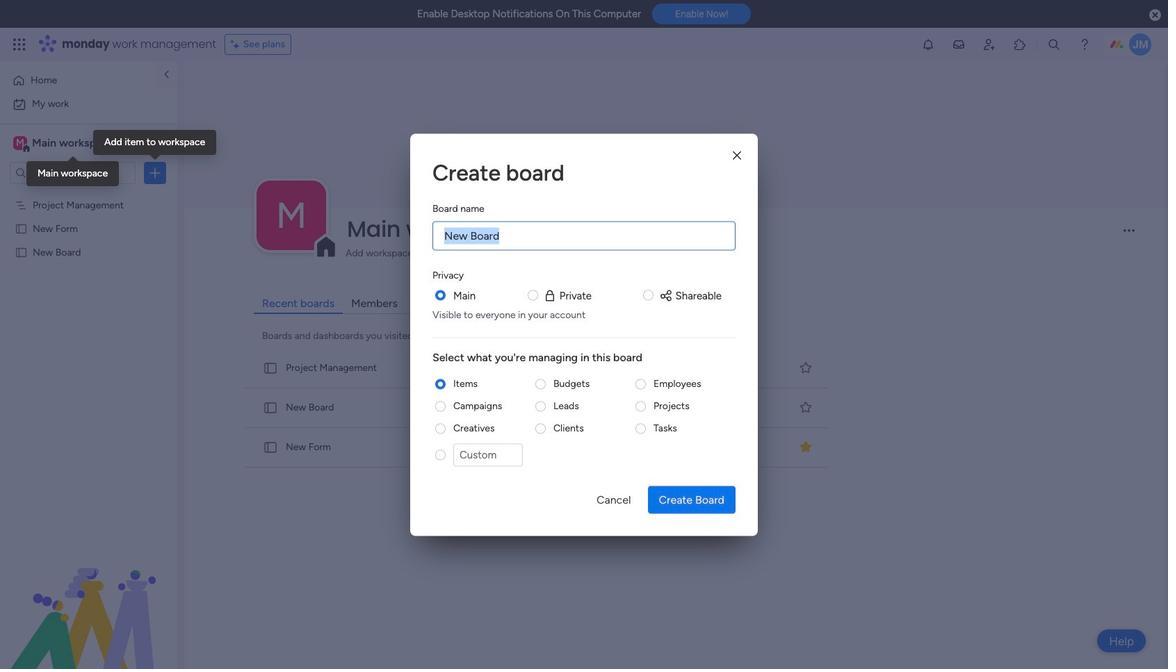 Task type: describe. For each thing, give the bounding box(es) containing it.
1 vertical spatial option
[[8, 93, 169, 115]]

Search in workspace field
[[29, 165, 116, 181]]

see plans image
[[231, 37, 243, 52]]

update feed image
[[952, 38, 966, 51]]

Custom field
[[453, 444, 523, 467]]

monday marketplace image
[[1013, 38, 1027, 51]]

workspace image
[[13, 136, 27, 151]]

select product image
[[13, 38, 26, 51]]

dapulse close image
[[1150, 8, 1162, 22]]

2 vertical spatial option
[[0, 192, 177, 195]]

3 heading from the top
[[433, 268, 464, 282]]

workspace selection element
[[13, 135, 116, 153]]

1 add to favorites image from the top
[[799, 361, 813, 375]]

2 heading from the top
[[433, 201, 485, 216]]

jeremy miller image
[[1130, 33, 1152, 56]]

help image
[[1078, 38, 1092, 51]]

public board image for remove from favorites image
[[263, 440, 278, 455]]

1 vertical spatial public board image
[[15, 246, 28, 259]]

close image
[[733, 151, 741, 161]]



Task type: vqa. For each thing, say whether or not it's contained in the screenshot.
Add Items Menu "menu"
no



Task type: locate. For each thing, give the bounding box(es) containing it.
1 heading from the top
[[433, 156, 736, 189]]

0 vertical spatial public board image
[[263, 361, 278, 376]]

1 public board image from the top
[[263, 361, 278, 376]]

0 vertical spatial option
[[8, 70, 148, 92]]

add to favorites image
[[799, 361, 813, 375], [799, 401, 813, 415]]

remove from favorites image
[[799, 441, 813, 454]]

notifications image
[[922, 38, 935, 51]]

lottie animation element
[[0, 529, 177, 670]]

None field
[[344, 215, 1112, 244]]

4 heading from the top
[[433, 349, 736, 366]]

0 vertical spatial add to favorites image
[[799, 361, 813, 375]]

heading
[[433, 156, 736, 189], [433, 201, 485, 216], [433, 268, 464, 282], [433, 349, 736, 366]]

2 vertical spatial public board image
[[263, 401, 278, 416]]

1 vertical spatial add to favorites image
[[799, 401, 813, 415]]

2 add to favorites image from the top
[[799, 401, 813, 415]]

0 vertical spatial public board image
[[15, 222, 28, 235]]

option group
[[433, 377, 736, 475]]

public board image for 2nd add to favorites icon from the bottom
[[263, 361, 278, 376]]

list box
[[0, 190, 177, 452]]

invite members image
[[983, 38, 997, 51]]

quick search results list box
[[242, 349, 833, 468]]

lottie animation image
[[0, 529, 177, 670]]

search everything image
[[1047, 38, 1061, 51]]

public board image
[[263, 361, 278, 376], [263, 440, 278, 455]]

1 vertical spatial public board image
[[263, 440, 278, 455]]

New Board Name field
[[433, 221, 736, 250]]

public board image
[[15, 222, 28, 235], [15, 246, 28, 259], [263, 401, 278, 416]]

option
[[8, 70, 148, 92], [8, 93, 169, 115], [0, 192, 177, 195]]

2 public board image from the top
[[263, 440, 278, 455]]



